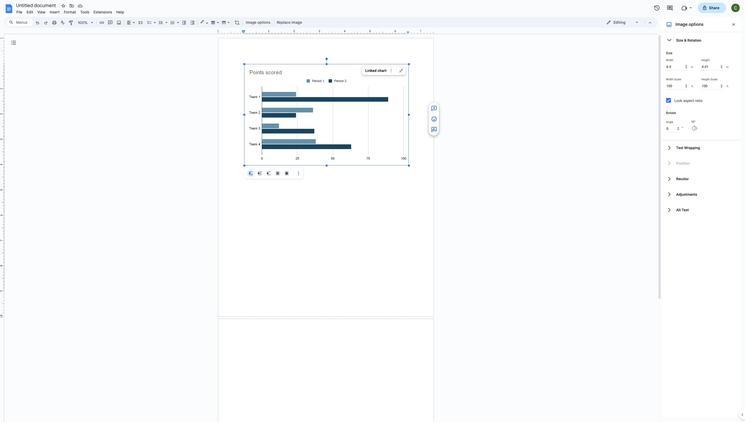 Task type: locate. For each thing, give the bounding box(es) containing it.
1 horizontal spatial %
[[727, 85, 729, 88]]

Rename text field
[[14, 2, 59, 8]]

Lock aspect ratio checkbox
[[667, 98, 672, 103]]

text wrapping
[[677, 146, 701, 150]]

image options inside section
[[676, 22, 704, 27]]

0 horizontal spatial in
[[692, 65, 694, 69]]

image options inside button
[[246, 20, 271, 25]]

1 vertical spatial height
[[702, 78, 710, 81]]

2 vertical spatial size image
[[431, 127, 438, 133]]

text right alt
[[682, 208, 689, 212]]

recolor
[[677, 177, 689, 181]]

Menus field
[[7, 19, 33, 26]]

1 size image from the top
[[431, 106, 438, 112]]

image
[[292, 20, 302, 25]]

edit
[[27, 10, 33, 15]]

height up height, measured in inches. value must be between 0.01 and 66 text box on the top right
[[702, 59, 710, 62]]

0 vertical spatial width
[[666, 59, 674, 62]]

1 horizontal spatial scale
[[711, 78, 718, 81]]

In line radio
[[247, 170, 255, 178]]

size for size & rotation
[[677, 38, 684, 42]]

&
[[685, 38, 687, 42]]

scale up height scale, measured in percents. value must be between 0.9 and 1645 "text box"
[[711, 78, 718, 81]]

replace
[[277, 20, 291, 25]]

1 scale from the left
[[675, 78, 682, 81]]

height scale
[[702, 78, 718, 81]]

Behind text radio
[[274, 170, 282, 178]]

in right width, measured in inches. value must be between 0.01 and 66 text field in the top right of the page
[[692, 65, 694, 69]]

1 vertical spatial size image
[[431, 116, 438, 122]]

text
[[677, 146, 684, 150], [682, 208, 689, 212]]

image options left replace
[[246, 20, 271, 25]]

1 horizontal spatial options
[[689, 22, 704, 27]]

1 height from the top
[[702, 59, 710, 62]]

Width Scale, measured in percents. Value must be between 0.9 and 1016 text field
[[666, 83, 688, 90]]

insert
[[50, 10, 60, 15]]

1 horizontal spatial in
[[727, 65, 729, 69]]

1 % from the left
[[692, 85, 694, 88]]

options inside section
[[689, 22, 704, 27]]

% up aspect at the right top of page
[[692, 85, 694, 88]]

size image
[[431, 106, 438, 112], [431, 116, 438, 122], [431, 127, 438, 133]]

0 horizontal spatial %
[[692, 85, 694, 88]]

2 % from the left
[[727, 85, 729, 88]]

width
[[666, 59, 674, 62], [666, 78, 674, 81]]

1 vertical spatial text
[[682, 208, 689, 212]]

share button
[[698, 3, 727, 13]]

menu bar containing file
[[14, 7, 126, 16]]

mode and view toolbar
[[603, 17, 655, 28]]

1 horizontal spatial image options
[[676, 22, 704, 27]]

height
[[702, 59, 710, 62], [702, 78, 710, 81]]

size up width, measured in inches. value must be between 0.01 and 66 text field in the top right of the page
[[666, 51, 673, 55]]

size inside tab
[[677, 38, 684, 42]]

height up height scale, measured in percents. value must be between 0.9 and 1645 "text box"
[[702, 78, 710, 81]]

image inside section
[[676, 22, 688, 27]]

1
[[217, 29, 219, 33]]

% for width scale
[[692, 85, 694, 88]]

menu bar
[[14, 7, 126, 16]]

angle
[[666, 121, 674, 124]]

in
[[692, 65, 694, 69], [727, 65, 729, 69]]

image options up size & rotation
[[676, 22, 704, 27]]

position tab
[[662, 156, 741, 171]]

size left & at the right top
[[677, 38, 684, 42]]

image options
[[246, 20, 271, 25], [676, 22, 704, 27]]

tools
[[80, 10, 89, 15]]

2 in from the left
[[727, 65, 729, 69]]

Zoom text field
[[77, 19, 89, 26]]

width up width, measured in inches. value must be between 0.01 and 66 text field in the top right of the page
[[666, 59, 674, 62]]

0 vertical spatial height
[[702, 59, 710, 62]]

1 vertical spatial size
[[666, 51, 673, 55]]

Zoom field
[[76, 19, 96, 27]]

1 in from the left
[[692, 65, 694, 69]]

0 vertical spatial size
[[677, 38, 684, 42]]

% for height scale
[[727, 85, 729, 88]]

2 height from the top
[[702, 78, 710, 81]]

0 horizontal spatial image options
[[246, 20, 271, 25]]

1 vertical spatial width
[[666, 78, 674, 81]]

width for width
[[666, 59, 674, 62]]

text left the wrapping at right top
[[677, 146, 684, 150]]

scale up width scale, measured in percents. value must be between 0.9 and 1016 text box
[[675, 78, 682, 81]]

size
[[677, 38, 684, 42], [666, 51, 673, 55]]

rotation
[[688, 38, 702, 42]]

linked chart options image
[[389, 68, 394, 74]]

options up the rotation
[[689, 22, 704, 27]]

Break text radio
[[265, 170, 273, 178]]

°
[[682, 126, 684, 131]]

size for size
[[666, 51, 673, 55]]

tools menu item
[[78, 9, 91, 15]]

options left replace
[[258, 20, 271, 25]]

toolbar
[[245, 170, 303, 178]]

1 horizontal spatial size
[[677, 38, 684, 42]]

scale
[[675, 78, 682, 81], [711, 78, 718, 81]]

options inside button
[[258, 20, 271, 25]]

share
[[710, 6, 720, 10]]

options
[[258, 20, 271, 25], [689, 22, 704, 27]]

format
[[64, 10, 76, 15]]

0 horizontal spatial image
[[246, 20, 257, 25]]

2 width from the top
[[666, 78, 674, 81]]

edit menu item
[[24, 9, 35, 15]]

menu bar inside menu bar banner
[[14, 7, 126, 16]]

1 horizontal spatial image
[[676, 22, 688, 27]]

2 scale from the left
[[711, 78, 718, 81]]

Star checkbox
[[60, 2, 67, 10]]

%
[[692, 85, 694, 88], [727, 85, 729, 88]]

0 horizontal spatial size
[[666, 51, 673, 55]]

in for height
[[727, 65, 729, 69]]

in right height, measured in inches. value must be between 0.01 and 66 text box on the top right
[[727, 65, 729, 69]]

1 width from the top
[[666, 59, 674, 62]]

adjustments
[[677, 193, 698, 197]]

image
[[246, 20, 257, 25], [676, 22, 688, 27]]

% right height scale, measured in percents. value must be between 0.9 and 1645 "text box"
[[727, 85, 729, 88]]

0 horizontal spatial scale
[[675, 78, 682, 81]]

aspect
[[684, 99, 695, 103]]

replace image button
[[275, 18, 304, 26]]

position
[[677, 161, 690, 166]]

image options section
[[662, 17, 741, 419]]

image inside button
[[246, 20, 257, 25]]

width up width scale, measured in percents. value must be between 0.9 and 1016 text box
[[666, 78, 674, 81]]

option group
[[247, 170, 291, 178]]

0 vertical spatial size image
[[431, 106, 438, 112]]

view menu item
[[35, 9, 48, 15]]

0 horizontal spatial options
[[258, 20, 271, 25]]



Task type: describe. For each thing, give the bounding box(es) containing it.
chart
[[378, 69, 387, 73]]

extensions
[[94, 10, 112, 15]]

90°
[[692, 120, 696, 124]]

alt
[[677, 208, 681, 212]]

height for height
[[702, 59, 710, 62]]

lock
[[675, 99, 683, 103]]

file
[[16, 10, 22, 15]]

rotate
[[666, 111, 677, 115]]

height for height scale
[[702, 78, 710, 81]]

chart options element
[[362, 66, 407, 75]]

replace image
[[277, 20, 302, 25]]

in for width
[[692, 65, 694, 69]]

help
[[116, 10, 124, 15]]

main toolbar
[[33, 0, 304, 66]]

editing
[[614, 20, 626, 25]]

linked chart
[[366, 69, 387, 73]]

width scale
[[666, 78, 682, 81]]

alt text tab
[[662, 202, 741, 218]]

line & paragraph spacing image
[[138, 19, 144, 26]]

option group inside image options application
[[247, 170, 291, 178]]

Height, measured in inches. Value must be between 0.01 and 66 text field
[[702, 63, 723, 70]]

3 size image from the top
[[431, 127, 438, 133]]

text wrapping tab
[[662, 140, 741, 156]]

Width, measured in inches. Value must be between 0.01 and 66 text field
[[666, 63, 688, 70]]

lock aspect ratio
[[675, 99, 703, 103]]

format menu item
[[62, 9, 78, 15]]

Height Scale, measured in percents. Value must be between 0.9 and 1645 text field
[[702, 83, 723, 90]]

width for width scale
[[666, 78, 674, 81]]

insert image image
[[116, 19, 122, 26]]

border weight image
[[210, 19, 216, 26]]

ratio
[[696, 99, 703, 103]]

bottom margin image
[[0, 290, 4, 317]]

menu bar banner
[[0, 0, 746, 423]]

view
[[37, 10, 45, 15]]

insert menu item
[[48, 9, 62, 15]]

Wrap text radio
[[256, 170, 264, 178]]

border dash image
[[221, 19, 227, 26]]

extensions menu item
[[91, 9, 114, 15]]

left margin image
[[219, 30, 245, 34]]

help menu item
[[114, 9, 126, 15]]

top margin image
[[0, 38, 4, 65]]

adjustments tab
[[662, 187, 741, 202]]

In front of text radio
[[283, 170, 291, 178]]

recolor tab
[[662, 171, 741, 187]]

alt text
[[677, 208, 689, 212]]

toolbar inside image options application
[[245, 170, 303, 178]]

scale for width scale
[[675, 78, 682, 81]]

image options application
[[0, 0, 746, 423]]

image options button
[[244, 18, 273, 26]]

2 size image from the top
[[431, 116, 438, 122]]

right margin image
[[407, 30, 434, 34]]

file menu item
[[14, 9, 24, 15]]

scale for height scale
[[711, 78, 718, 81]]

editing button
[[603, 18, 643, 26]]

0 vertical spatial text
[[677, 146, 684, 150]]

size & rotation tab
[[662, 32, 741, 48]]

numbered list menu image
[[176, 19, 179, 21]]

size & rotation
[[677, 38, 702, 42]]

wrapping
[[685, 146, 701, 150]]

Angle, measured in degrees. Value must be between 0 and 360 text field
[[666, 125, 680, 133]]

linked
[[366, 69, 377, 73]]



Task type: vqa. For each thing, say whether or not it's contained in the screenshot.
Owned By Tyler Black element at bottom right 2023
no



